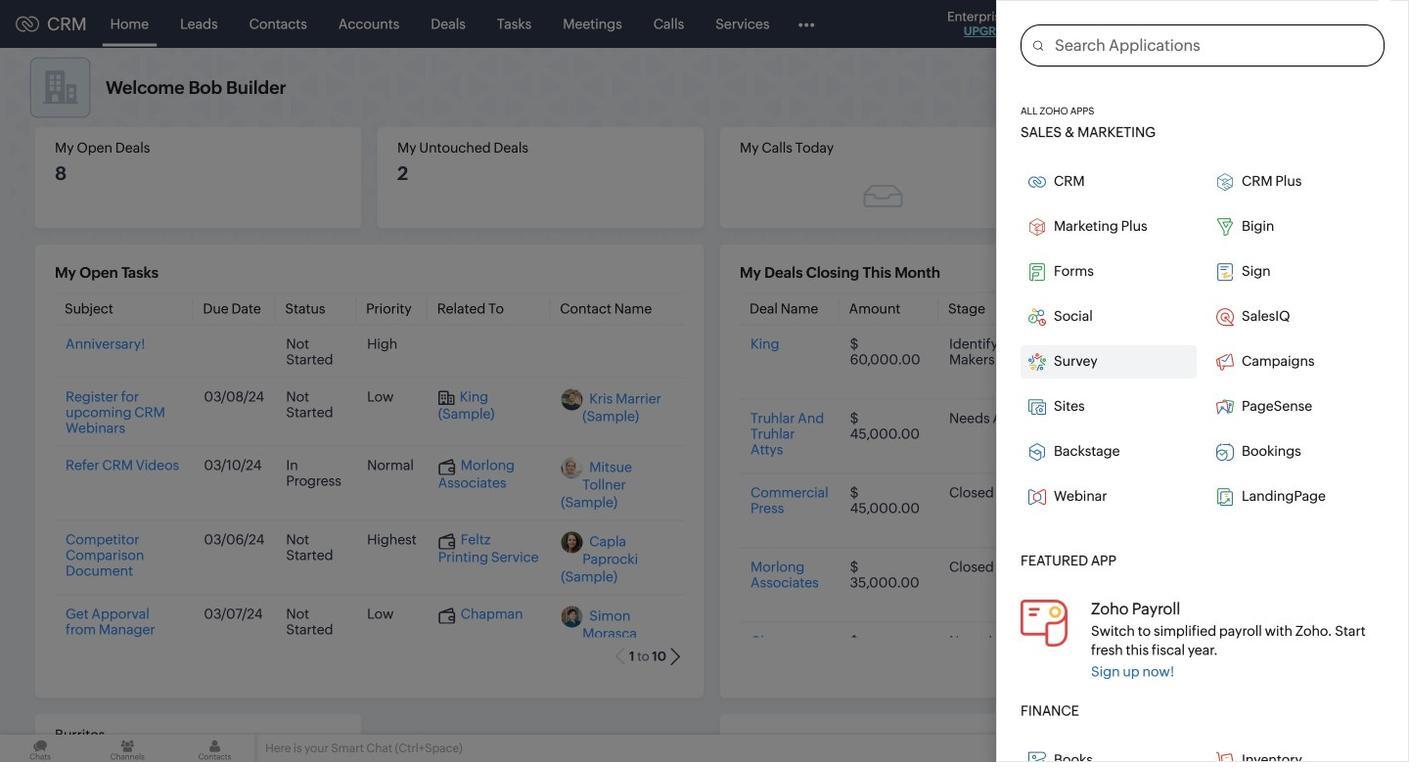 Task type: vqa. For each thing, say whether or not it's contained in the screenshot.
Profile element
yes



Task type: locate. For each thing, give the bounding box(es) containing it.
calendar image
[[1202, 16, 1219, 32]]

Search Applications text field
[[1044, 25, 1384, 65]]

search image
[[1125, 16, 1142, 32]]

signals element
[[1153, 0, 1191, 48]]

profile element
[[1310, 0, 1365, 47]]

chats image
[[0, 735, 80, 763]]



Task type: describe. For each thing, give the bounding box(es) containing it.
contacts image
[[175, 735, 255, 763]]

zoho payroll image
[[1021, 600, 1068, 647]]

signals image
[[1165, 16, 1179, 32]]

logo image
[[16, 16, 39, 32]]

profile image
[[1322, 8, 1353, 40]]

search element
[[1113, 0, 1153, 48]]

channels image
[[87, 735, 168, 763]]



